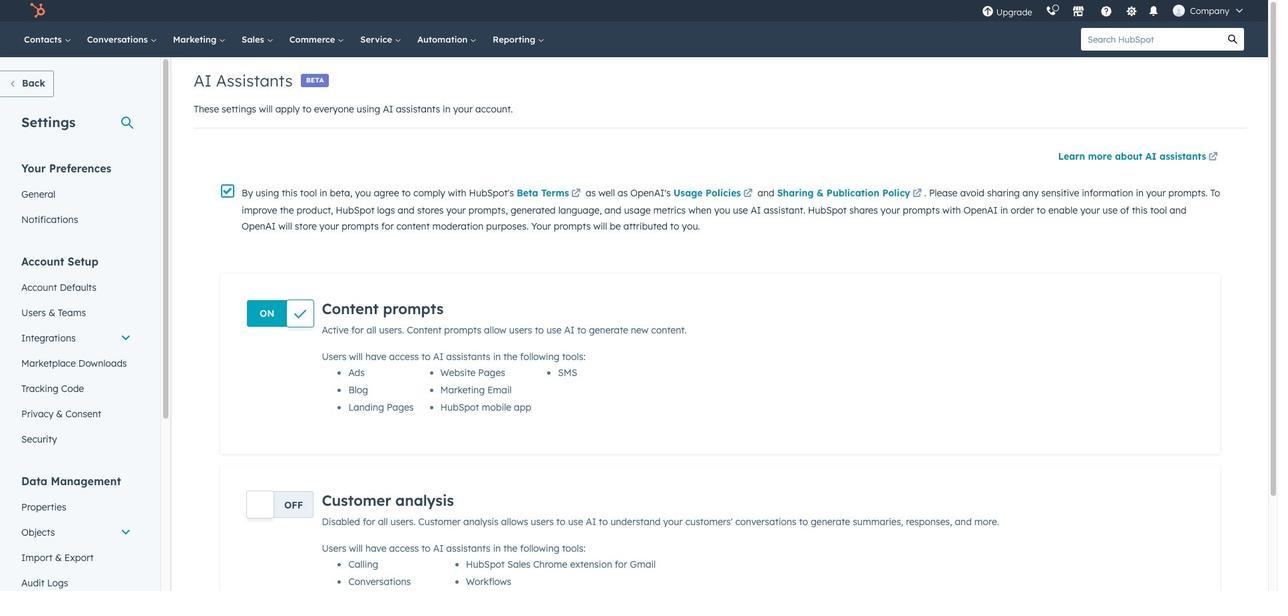 Task type: describe. For each thing, give the bounding box(es) containing it.
account setup element
[[13, 254, 139, 452]]

your preferences element
[[13, 161, 139, 232]]

2 horizontal spatial link opens in a new window image
[[1209, 150, 1218, 166]]

1 horizontal spatial link opens in a new window image
[[913, 186, 922, 202]]

marketplaces image
[[1073, 6, 1085, 18]]

0 horizontal spatial link opens in a new window image
[[744, 186, 753, 202]]

link opens in a new window image for the rightmost link opens in a new window image
[[1209, 153, 1218, 162]]



Task type: locate. For each thing, give the bounding box(es) containing it.
link opens in a new window image for the middle link opens in a new window image
[[913, 189, 922, 199]]

jacob simon image
[[1173, 5, 1185, 17]]

menu
[[975, 0, 1253, 21]]

Search HubSpot search field
[[1081, 28, 1222, 51]]

link opens in a new window image for link opens in a new window image to the left
[[744, 189, 753, 199]]

link opens in a new window image
[[1209, 153, 1218, 162], [572, 186, 581, 202], [572, 189, 581, 199], [744, 189, 753, 199], [913, 189, 922, 199]]

link opens in a new window image
[[1209, 150, 1218, 166], [744, 186, 753, 202], [913, 186, 922, 202]]

data management element
[[13, 474, 139, 591]]



Task type: vqa. For each thing, say whether or not it's contained in the screenshot.
Jacob Simon image
yes



